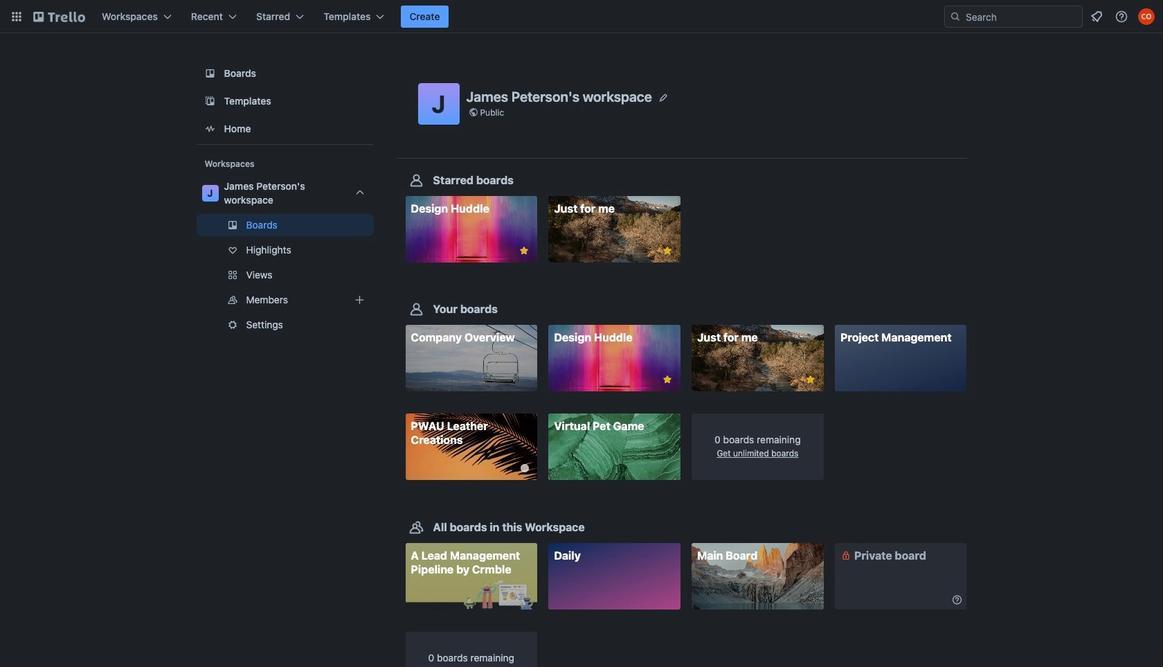 Task type: describe. For each thing, give the bounding box(es) containing it.
search image
[[950, 11, 962, 22]]

christina overa (christinaovera) image
[[1139, 8, 1156, 25]]

0 notifications image
[[1089, 8, 1106, 25]]

home image
[[202, 121, 219, 137]]

open information menu image
[[1115, 10, 1129, 24]]

Search field
[[962, 7, 1083, 26]]

1 horizontal spatial sm image
[[951, 593, 965, 607]]



Task type: vqa. For each thing, say whether or not it's contained in the screenshot.
the right the to
no



Task type: locate. For each thing, give the bounding box(es) containing it.
template board image
[[202, 93, 219, 109]]

1 vertical spatial sm image
[[951, 593, 965, 607]]

0 vertical spatial sm image
[[840, 548, 853, 562]]

primary element
[[0, 0, 1164, 33]]

click to unstar this board. it will be removed from your starred list. image
[[662, 245, 674, 257], [662, 374, 674, 386], [805, 374, 817, 386]]

back to home image
[[33, 6, 85, 28]]

sm image
[[840, 548, 853, 562], [951, 593, 965, 607]]

board image
[[202, 65, 219, 82]]

click to unstar this board. it will be removed from your starred list. image
[[518, 245, 531, 257]]

add image
[[352, 292, 368, 308]]

0 horizontal spatial sm image
[[840, 548, 853, 562]]

there is new activity on this board. image
[[521, 464, 529, 473]]



